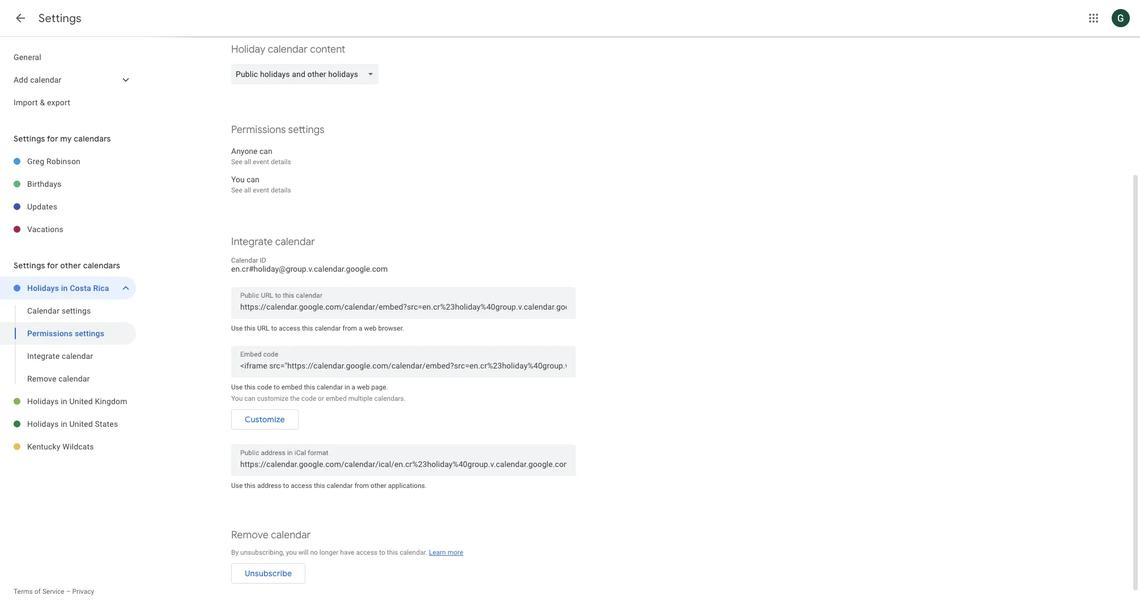 Task type: locate. For each thing, give the bounding box(es) containing it.
event inside anyone can see all event details
[[253, 158, 269, 166]]

2 details from the top
[[271, 186, 291, 194]]

calendar left the 'id'
[[231, 257, 258, 265]]

integrate
[[231, 236, 273, 248], [27, 352, 60, 361]]

can right anyone
[[260, 147, 272, 156]]

1 vertical spatial other
[[371, 482, 387, 490]]

2 vertical spatial use
[[231, 482, 243, 490]]

0 vertical spatial settings
[[39, 11, 81, 26]]

1 horizontal spatial calendar
[[231, 257, 258, 265]]

settings for my calendars tree
[[0, 150, 136, 241]]

can down anyone can see all event details
[[247, 175, 260, 184]]

event for anyone can
[[253, 158, 269, 166]]

0 vertical spatial event
[[253, 158, 269, 166]]

1 horizontal spatial other
[[371, 482, 387, 490]]

event
[[253, 158, 269, 166], [253, 186, 269, 194]]

permissions up anyone
[[231, 124, 286, 136]]

1 vertical spatial united
[[69, 420, 93, 429]]

1 vertical spatial a
[[352, 384, 355, 392]]

to up customize
[[274, 384, 280, 392]]

3 use from the top
[[231, 482, 243, 490]]

settings right go back 'icon'
[[39, 11, 81, 26]]

other up holidays in costa rica "link" on the top of the page
[[60, 261, 81, 271]]

settings down the calendar settings at the bottom left of the page
[[75, 329, 104, 338]]

1 you from the top
[[231, 175, 245, 184]]

you left customize
[[231, 395, 243, 403]]

embed up the
[[282, 384, 302, 392]]

1 horizontal spatial remove
[[231, 529, 269, 542]]

1 vertical spatial settings
[[14, 134, 45, 144]]

1 horizontal spatial permissions
[[231, 124, 286, 136]]

calendar settings
[[27, 307, 91, 316]]

all down anyone
[[244, 158, 251, 166]]

settings heading
[[39, 11, 81, 26]]

or
[[318, 395, 324, 403]]

can for you can
[[247, 175, 260, 184]]

calendar down holidays in costa rica tree item
[[27, 307, 60, 316]]

for up holidays in costa rica tree item
[[47, 261, 58, 271]]

greg robinson
[[27, 157, 80, 166]]

holidays in united kingdom
[[27, 397, 127, 406]]

this left calendar.
[[387, 549, 398, 557]]

0 vertical spatial remove
[[27, 375, 56, 384]]

settings up greg
[[14, 134, 45, 144]]

learn more link
[[429, 549, 463, 557]]

web left browser.
[[364, 325, 377, 333]]

remove calendar up unsubscribing,
[[231, 529, 311, 542]]

1 all from the top
[[244, 158, 251, 166]]

holidays up 'holidays in united states' tree item
[[27, 397, 59, 406]]

2 use from the top
[[231, 384, 243, 392]]

id
[[260, 257, 266, 265]]

remove up unsubscribing,
[[231, 529, 269, 542]]

0 vertical spatial see
[[231, 158, 243, 166]]

wildcats
[[63, 443, 94, 452]]

integrate inside settings for other calendars tree
[[27, 352, 60, 361]]

1 vertical spatial see
[[231, 186, 243, 194]]

0 vertical spatial united
[[69, 397, 93, 406]]

code down use this code to embed this calendar in a web page.
[[301, 395, 316, 403]]

0 vertical spatial a
[[359, 325, 363, 333]]

1 vertical spatial integrate
[[27, 352, 60, 361]]

kentucky wildcats link
[[27, 436, 136, 459]]

to right url
[[271, 325, 277, 333]]

settings for settings for other calendars
[[14, 261, 45, 271]]

united up "holidays in united states" 'link'
[[69, 397, 93, 406]]

states
[[95, 420, 118, 429]]

holidays inside "holidays in united states" 'link'
[[27, 420, 59, 429]]

1 vertical spatial web
[[357, 384, 370, 392]]

can inside you can see all event details
[[247, 175, 260, 184]]

see for anyone can
[[231, 158, 243, 166]]

holidays
[[27, 284, 59, 293], [27, 397, 59, 406], [27, 420, 59, 429]]

0 horizontal spatial a
[[352, 384, 355, 392]]

page.
[[371, 384, 388, 392]]

1 horizontal spatial a
[[359, 325, 363, 333]]

0 horizontal spatial integrate calendar
[[27, 352, 93, 361]]

code up customize
[[257, 384, 272, 392]]

holidays inside holidays in united kingdom link
[[27, 397, 59, 406]]

1 vertical spatial you
[[231, 395, 243, 403]]

settings up anyone can see all event details
[[288, 124, 325, 136]]

see
[[231, 158, 243, 166], [231, 186, 243, 194]]

0 vertical spatial all
[[244, 158, 251, 166]]

2 event from the top
[[253, 186, 269, 194]]

in up 'holidays in united states' tree item
[[61, 397, 67, 406]]

from left browser.
[[343, 325, 357, 333]]

from
[[343, 325, 357, 333], [355, 482, 369, 490]]

0 vertical spatial integrate
[[231, 236, 273, 248]]

web up multiple
[[357, 384, 370, 392]]

calendars for settings for my calendars
[[74, 134, 111, 144]]

access right address
[[291, 482, 312, 490]]

0 vertical spatial integrate calendar
[[231, 236, 315, 248]]

holidays in united kingdom link
[[27, 391, 136, 413]]

settings down costa
[[62, 307, 91, 316]]

1 vertical spatial holidays
[[27, 397, 59, 406]]

0 vertical spatial web
[[364, 325, 377, 333]]

integrate down the calendar settings at the bottom left of the page
[[27, 352, 60, 361]]

1 horizontal spatial integrate calendar
[[231, 236, 315, 248]]

vacations
[[27, 225, 63, 234]]

all
[[244, 158, 251, 166], [244, 186, 251, 194]]

0 vertical spatial you
[[231, 175, 245, 184]]

0 vertical spatial use
[[231, 325, 243, 333]]

0 vertical spatial permissions settings
[[231, 124, 325, 136]]

0 horizontal spatial remove calendar
[[27, 375, 90, 384]]

in up kentucky wildcats
[[61, 420, 67, 429]]

1 vertical spatial embed
[[326, 395, 347, 403]]

integrate up the 'id'
[[231, 236, 273, 248]]

for for my
[[47, 134, 58, 144]]

updates link
[[27, 196, 136, 218]]

holidays in united states
[[27, 420, 118, 429]]

holidays up kentucky
[[27, 420, 59, 429]]

you inside you can see all event details
[[231, 175, 245, 184]]

this right address
[[314, 482, 325, 490]]

permissions settings up anyone can see all event details
[[231, 124, 325, 136]]

1 vertical spatial calendars
[[83, 261, 120, 271]]

united inside 'link'
[[69, 420, 93, 429]]

all down anyone can see all event details
[[244, 186, 251, 194]]

integrate calendar inside settings for other calendars tree
[[27, 352, 93, 361]]

details inside you can see all event details
[[271, 186, 291, 194]]

2 all from the top
[[244, 186, 251, 194]]

embed
[[282, 384, 302, 392], [326, 395, 347, 403]]

1 vertical spatial permissions settings
[[27, 329, 104, 338]]

in up multiple
[[345, 384, 350, 392]]

can inside anyone can see all event details
[[260, 147, 272, 156]]

0 horizontal spatial code
[[257, 384, 272, 392]]

this right url
[[302, 325, 313, 333]]

2 see from the top
[[231, 186, 243, 194]]

integrate calendar
[[231, 236, 315, 248], [27, 352, 93, 361]]

holidays for holidays in united kingdom
[[27, 397, 59, 406]]

group containing calendar settings
[[0, 300, 136, 391]]

0 vertical spatial details
[[271, 158, 291, 166]]

you for you can customize the code or embed multiple calendars.
[[231, 395, 243, 403]]

group
[[0, 300, 136, 391]]

2 vertical spatial settings
[[75, 329, 104, 338]]

1 vertical spatial all
[[244, 186, 251, 194]]

remove up holidays in united kingdom tree item
[[27, 375, 56, 384]]

in left costa
[[61, 284, 68, 293]]

permissions inside settings for other calendars tree
[[27, 329, 73, 338]]

0 vertical spatial holidays
[[27, 284, 59, 293]]

calendar.
[[400, 549, 427, 557]]

event down anyone
[[253, 158, 269, 166]]

access
[[279, 325, 300, 333], [291, 482, 312, 490], [356, 549, 378, 557]]

holidays in united states tree item
[[0, 413, 136, 436]]

calendars up rica
[[83, 261, 120, 271]]

calendar inside settings for other calendars tree
[[27, 307, 60, 316]]

other
[[60, 261, 81, 271], [371, 482, 387, 490]]

to for code
[[274, 384, 280, 392]]

0 vertical spatial from
[[343, 325, 357, 333]]

all for you
[[244, 186, 251, 194]]

settings
[[288, 124, 325, 136], [62, 307, 91, 316], [75, 329, 104, 338]]

calendars
[[74, 134, 111, 144], [83, 261, 120, 271]]

in inside 'link'
[[61, 420, 67, 429]]

holidays up the calendar settings at the bottom left of the page
[[27, 284, 59, 293]]

0 horizontal spatial permissions settings
[[27, 329, 104, 338]]

0 horizontal spatial other
[[60, 261, 81, 271]]

2 vertical spatial settings
[[14, 261, 45, 271]]

settings down the vacations
[[14, 261, 45, 271]]

use
[[231, 325, 243, 333], [231, 384, 243, 392], [231, 482, 243, 490]]

permissions settings down the calendar settings at the bottom left of the page
[[27, 329, 104, 338]]

permissions settings inside settings for other calendars tree
[[27, 329, 104, 338]]

to for address
[[283, 482, 289, 490]]

0 vertical spatial other
[[60, 261, 81, 271]]

0 vertical spatial calendars
[[74, 134, 111, 144]]

other left applications. in the bottom left of the page
[[371, 482, 387, 490]]

customize
[[245, 415, 285, 425]]

code
[[257, 384, 272, 392], [301, 395, 316, 403]]

1 vertical spatial details
[[271, 186, 291, 194]]

2 holidays from the top
[[27, 397, 59, 406]]

you down anyone
[[231, 175, 245, 184]]

kentucky wildcats
[[27, 443, 94, 452]]

1 vertical spatial event
[[253, 186, 269, 194]]

access for url
[[279, 325, 300, 333]]

1 horizontal spatial remove calendar
[[231, 529, 311, 542]]

details
[[271, 158, 291, 166], [271, 186, 291, 194]]

2 vertical spatial holidays
[[27, 420, 59, 429]]

by
[[231, 549, 239, 557]]

have
[[340, 549, 355, 557]]

a
[[359, 325, 363, 333], [352, 384, 355, 392]]

in
[[61, 284, 68, 293], [345, 384, 350, 392], [61, 397, 67, 406], [61, 420, 67, 429]]

see inside you can see all event details
[[231, 186, 243, 194]]

1 vertical spatial remove
[[231, 529, 269, 542]]

unsubscribing,
[[240, 549, 284, 557]]

for
[[47, 134, 58, 144], [47, 261, 58, 271]]

2 vertical spatial can
[[244, 395, 255, 403]]

to
[[271, 325, 277, 333], [274, 384, 280, 392], [283, 482, 289, 490], [379, 549, 385, 557]]

unsubscribe
[[245, 569, 292, 579]]

calendar inside the calendar id en.cr#holiday@group.v.calendar.google.com
[[231, 257, 258, 265]]

embed right or
[[326, 395, 347, 403]]

1 vertical spatial remove calendar
[[231, 529, 311, 542]]

tree
[[0, 46, 136, 114]]

details inside anyone can see all event details
[[271, 158, 291, 166]]

you
[[286, 549, 297, 557]]

1 use from the top
[[231, 325, 243, 333]]

0 vertical spatial remove calendar
[[27, 375, 90, 384]]

permissions down the calendar settings at the bottom left of the page
[[27, 329, 73, 338]]

a left browser.
[[359, 325, 363, 333]]

0 vertical spatial for
[[47, 134, 58, 144]]

remove calendar
[[27, 375, 90, 384], [231, 529, 311, 542]]

access right url
[[279, 325, 300, 333]]

holidays in costa rica tree item
[[0, 277, 136, 300]]

you
[[231, 175, 245, 184], [231, 395, 243, 403]]

1 united from the top
[[69, 397, 93, 406]]

holidays in costa rica link
[[27, 277, 116, 300]]

integrate calendar up the 'id'
[[231, 236, 315, 248]]

details down anyone can see all event details
[[271, 186, 291, 194]]

permissions settings
[[231, 124, 325, 136], [27, 329, 104, 338]]

united
[[69, 397, 93, 406], [69, 420, 93, 429]]

0 horizontal spatial permissions
[[27, 329, 73, 338]]

add calendar
[[14, 75, 62, 84]]

calendars right my
[[74, 134, 111, 144]]

united for states
[[69, 420, 93, 429]]

0 vertical spatial can
[[260, 147, 272, 156]]

event inside you can see all event details
[[253, 186, 269, 194]]

this left url
[[244, 325, 256, 333]]

permissions
[[231, 124, 286, 136], [27, 329, 73, 338]]

remove calendar up holidays in united kingdom tree item
[[27, 375, 90, 384]]

anyone
[[231, 147, 258, 156]]

1 vertical spatial access
[[291, 482, 312, 490]]

in inside "link"
[[61, 284, 68, 293]]

to right address
[[283, 482, 289, 490]]

0 vertical spatial code
[[257, 384, 272, 392]]

a for from
[[359, 325, 363, 333]]

0 horizontal spatial integrate
[[27, 352, 60, 361]]

1 horizontal spatial code
[[301, 395, 316, 403]]

0 vertical spatial embed
[[282, 384, 302, 392]]

calendar for calendar settings
[[27, 307, 60, 316]]

a up multiple
[[352, 384, 355, 392]]

2 for from the top
[[47, 261, 58, 271]]

web for browser.
[[364, 325, 377, 333]]

can left customize
[[244, 395, 255, 403]]

1 vertical spatial for
[[47, 261, 58, 271]]

birthdays link
[[27, 173, 136, 196]]

see inside anyone can see all event details
[[231, 158, 243, 166]]

privacy
[[72, 588, 94, 596]]

1 see from the top
[[231, 158, 243, 166]]

details for you can
[[271, 186, 291, 194]]

settings
[[39, 11, 81, 26], [14, 134, 45, 144], [14, 261, 45, 271]]

1 for from the top
[[47, 134, 58, 144]]

0 vertical spatial settings
[[288, 124, 325, 136]]

0 horizontal spatial remove
[[27, 375, 56, 384]]

0 vertical spatial access
[[279, 325, 300, 333]]

2 united from the top
[[69, 420, 93, 429]]

details up you can see all event details
[[271, 158, 291, 166]]

1 vertical spatial can
[[247, 175, 260, 184]]

calendar
[[231, 257, 258, 265], [27, 307, 60, 316]]

vacations tree item
[[0, 218, 136, 241]]

1 details from the top
[[271, 158, 291, 166]]

1 vertical spatial integrate calendar
[[27, 352, 93, 361]]

holiday
[[231, 43, 265, 56]]

event down anyone can see all event details
[[253, 186, 269, 194]]

3 holidays from the top
[[27, 420, 59, 429]]

None text field
[[240, 299, 567, 315], [240, 457, 567, 473], [240, 299, 567, 315], [240, 457, 567, 473]]

remove
[[27, 375, 56, 384], [231, 529, 269, 542]]

0 vertical spatial calendar
[[231, 257, 258, 265]]

0 vertical spatial permissions
[[231, 124, 286, 136]]

None field
[[231, 64, 383, 84]]

vacations link
[[27, 218, 136, 241]]

1 vertical spatial use
[[231, 384, 243, 392]]

learn
[[429, 549, 446, 557]]

united down holidays in united kingdom link
[[69, 420, 93, 429]]

1 holidays from the top
[[27, 284, 59, 293]]

can
[[260, 147, 272, 156], [247, 175, 260, 184], [244, 395, 255, 403]]

2 you from the top
[[231, 395, 243, 403]]

my
[[60, 134, 72, 144]]

integrate calendar down the calendar settings at the bottom left of the page
[[27, 352, 93, 361]]

more
[[448, 549, 463, 557]]

1 vertical spatial calendar
[[27, 307, 60, 316]]

for left my
[[47, 134, 58, 144]]

holidays inside holidays in costa rica "link"
[[27, 284, 59, 293]]

from left applications. in the bottom left of the page
[[355, 482, 369, 490]]

this left address
[[244, 482, 256, 490]]

0 horizontal spatial calendar
[[27, 307, 60, 316]]

None text field
[[240, 358, 567, 374]]

access for address
[[291, 482, 312, 490]]

all inside you can see all event details
[[244, 186, 251, 194]]

1 vertical spatial from
[[355, 482, 369, 490]]

access right have
[[356, 549, 378, 557]]

all inside anyone can see all event details
[[244, 158, 251, 166]]

1 vertical spatial permissions
[[27, 329, 73, 338]]

1 event from the top
[[253, 158, 269, 166]]



Task type: describe. For each thing, give the bounding box(es) containing it.
in for rica
[[61, 284, 68, 293]]

address
[[257, 482, 282, 490]]

rica
[[93, 284, 109, 293]]

en.cr#holiday@group.v.calendar.google.com
[[231, 265, 388, 274]]

url
[[257, 325, 270, 333]]

to left calendar.
[[379, 549, 385, 557]]

from for other
[[355, 482, 369, 490]]

calendar for calendar id en.cr#holiday@group.v.calendar.google.com
[[231, 257, 258, 265]]

1 horizontal spatial permissions settings
[[231, 124, 325, 136]]

1 vertical spatial code
[[301, 395, 316, 403]]

tree containing general
[[0, 46, 136, 114]]

a for in
[[352, 384, 355, 392]]

remove calendar inside group
[[27, 375, 90, 384]]

general
[[14, 53, 41, 62]]

multiple
[[348, 395, 373, 403]]

settings for other calendars
[[14, 261, 120, 271]]

this up you can customize the code or embed multiple calendars. at the bottom left
[[304, 384, 315, 392]]

remove inside settings for other calendars tree
[[27, 375, 56, 384]]

use this code to embed this calendar in a web page.
[[231, 384, 388, 392]]

anyone can see all event details
[[231, 147, 291, 166]]

details for anyone can
[[271, 158, 291, 166]]

can for anyone can
[[260, 147, 272, 156]]

calendar id en.cr#holiday@group.v.calendar.google.com
[[231, 257, 388, 274]]

greg
[[27, 157, 44, 166]]

this up customize at the bottom
[[244, 384, 256, 392]]

holidays in costa rica
[[27, 284, 109, 293]]

settings for my calendars
[[14, 134, 111, 144]]

settings for settings
[[39, 11, 81, 26]]

add
[[14, 75, 28, 84]]

from for a
[[343, 325, 357, 333]]

in for states
[[61, 420, 67, 429]]

use this url to access this calendar from a web browser.
[[231, 325, 404, 333]]

updates
[[27, 202, 57, 211]]

terms
[[14, 588, 33, 596]]

1 horizontal spatial integrate
[[231, 236, 273, 248]]

use this address to access this calendar from other applications.
[[231, 482, 427, 490]]

customize
[[257, 395, 289, 403]]

in for kingdom
[[61, 397, 67, 406]]

see for you can
[[231, 186, 243, 194]]

holiday calendar content
[[231, 43, 345, 56]]

use for use this code to embed this calendar in a web page.
[[231, 384, 243, 392]]

event for you can
[[253, 186, 269, 194]]

go back image
[[14, 11, 27, 25]]

settings for other calendars tree
[[0, 277, 136, 459]]

service
[[42, 588, 64, 596]]

&
[[40, 98, 45, 107]]

you can see all event details
[[231, 175, 291, 194]]

privacy link
[[72, 588, 94, 596]]

the
[[290, 395, 300, 403]]

1 vertical spatial settings
[[62, 307, 91, 316]]

for for other
[[47, 261, 58, 271]]

import
[[14, 98, 38, 107]]

2 vertical spatial access
[[356, 549, 378, 557]]

updates tree item
[[0, 196, 136, 218]]

holidays for holidays in costa rica
[[27, 284, 59, 293]]

to for url
[[271, 325, 277, 333]]

will
[[299, 549, 309, 557]]

costa
[[70, 284, 91, 293]]

of
[[34, 588, 41, 596]]

use for use this address to access this calendar from other applications.
[[231, 482, 243, 490]]

0 horizontal spatial embed
[[282, 384, 302, 392]]

all for anyone
[[244, 158, 251, 166]]

kentucky wildcats tree item
[[0, 436, 136, 459]]

no
[[310, 549, 318, 557]]

web for page.
[[357, 384, 370, 392]]

birthdays
[[27, 180, 62, 189]]

holidays for holidays in united states
[[27, 420, 59, 429]]

united for kingdom
[[69, 397, 93, 406]]

you can customize the code or embed multiple calendars.
[[231, 395, 406, 403]]

greg robinson tree item
[[0, 150, 136, 173]]

you for you can see all event details
[[231, 175, 245, 184]]

import & export
[[14, 98, 70, 107]]

kingdom
[[95, 397, 127, 406]]

terms of service link
[[14, 588, 64, 596]]

robinson
[[46, 157, 80, 166]]

by unsubscribing, you will no longer have access to this calendar. learn more
[[231, 549, 463, 557]]

longer
[[320, 549, 339, 557]]

holidays in united kingdom tree item
[[0, 391, 136, 413]]

settings for settings for my calendars
[[14, 134, 45, 144]]

holidays in united states link
[[27, 413, 136, 436]]

export
[[47, 98, 70, 107]]

applications.
[[388, 482, 427, 490]]

1 horizontal spatial embed
[[326, 395, 347, 403]]

content
[[310, 43, 345, 56]]

kentucky
[[27, 443, 60, 452]]

browser.
[[378, 325, 404, 333]]

calendars for settings for other calendars
[[83, 261, 120, 271]]

–
[[66, 588, 71, 596]]

terms of service – privacy
[[14, 588, 94, 596]]

use for use this url to access this calendar from a web browser.
[[231, 325, 243, 333]]

calendars.
[[374, 395, 406, 403]]

unsubscribe button
[[231, 561, 306, 588]]

birthdays tree item
[[0, 173, 136, 196]]



Task type: vqa. For each thing, say whether or not it's contained in the screenshot.
There
no



